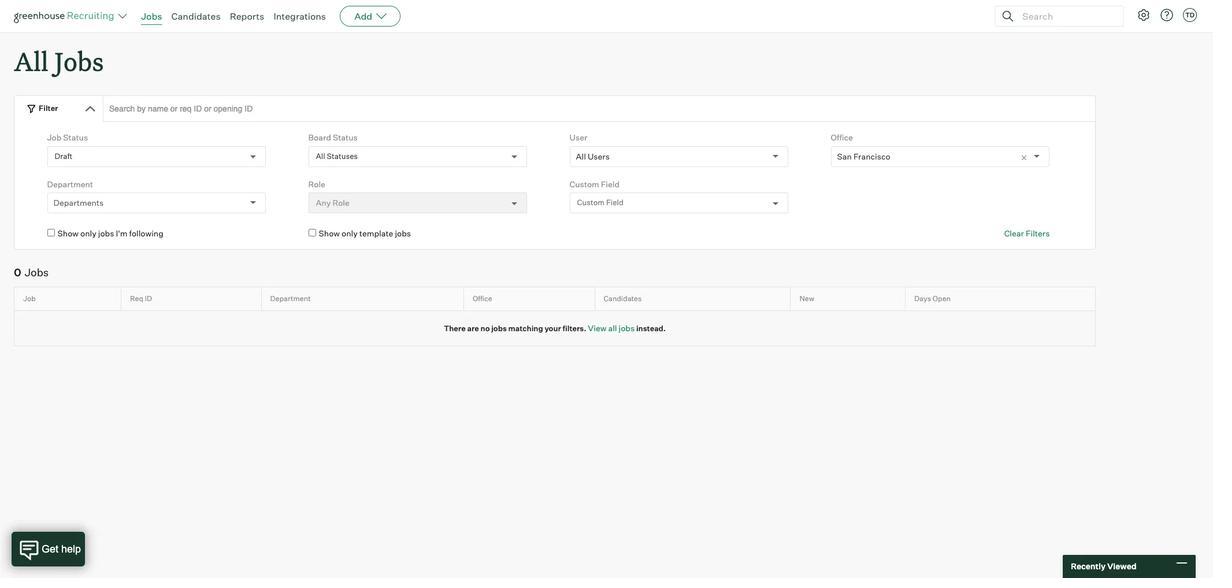 Task type: describe. For each thing, give the bounding box(es) containing it.
td
[[1186, 11, 1195, 19]]

san francisco
[[838, 151, 891, 161]]

no
[[481, 324, 490, 333]]

departments
[[54, 198, 104, 208]]

req id
[[130, 294, 152, 303]]

id
[[145, 294, 152, 303]]

all users option
[[576, 151, 610, 161]]

view
[[588, 323, 607, 333]]

viewed
[[1108, 562, 1137, 572]]

show only template jobs
[[319, 229, 411, 238]]

Show only jobs I'm following checkbox
[[47, 229, 55, 237]]

integrations
[[274, 10, 326, 22]]

days
[[915, 294, 932, 303]]

all statuses
[[316, 151, 358, 161]]

there
[[444, 324, 466, 333]]

draft
[[55, 151, 72, 161]]

add
[[355, 10, 373, 22]]

san francisco option
[[838, 151, 891, 161]]

show for show only template jobs
[[319, 229, 340, 238]]

candidates link
[[171, 10, 221, 22]]

jobs for all jobs
[[54, 44, 104, 78]]

users
[[588, 151, 610, 161]]

0 horizontal spatial department
[[47, 179, 93, 189]]

1 vertical spatial department
[[270, 294, 311, 303]]

Show only template jobs checkbox
[[309, 229, 316, 237]]

greenhouse recruiting image
[[14, 9, 118, 23]]

jobs right all
[[619, 323, 635, 333]]

are
[[468, 324, 479, 333]]

integrations link
[[274, 10, 326, 22]]

1 vertical spatial custom field
[[577, 198, 624, 207]]

job for job status
[[47, 133, 61, 142]]

san
[[838, 151, 852, 161]]

1 vertical spatial custom
[[577, 198, 605, 207]]

all
[[609, 323, 617, 333]]

statuses
[[327, 151, 358, 161]]

reports link
[[230, 10, 265, 22]]

recently viewed
[[1072, 562, 1137, 572]]

filter
[[39, 104, 58, 113]]

all for all users
[[576, 151, 586, 161]]

status for job status
[[63, 133, 88, 142]]

board status
[[309, 133, 358, 142]]

1 horizontal spatial candidates
[[604, 294, 642, 303]]

clear filters
[[1005, 229, 1050, 238]]

recently
[[1072, 562, 1106, 572]]

job for job
[[23, 294, 36, 303]]

following
[[129, 229, 164, 238]]

0 jobs
[[14, 266, 49, 279]]

reports
[[230, 10, 265, 22]]

view all jobs link
[[588, 323, 635, 333]]

matching
[[509, 324, 543, 333]]

1 horizontal spatial office
[[831, 133, 853, 142]]

all jobs
[[14, 44, 104, 78]]

status for board status
[[333, 133, 358, 142]]

1 vertical spatial office
[[473, 294, 493, 303]]

board
[[309, 133, 331, 142]]

only for jobs
[[80, 229, 96, 238]]

Search by name or req ID or opening ID text field
[[103, 96, 1096, 122]]

template
[[360, 229, 393, 238]]

only for template
[[342, 229, 358, 238]]

1 vertical spatial field
[[607, 198, 624, 207]]

configure image
[[1138, 8, 1151, 22]]

td button
[[1181, 6, 1200, 24]]

clear value element
[[1021, 147, 1035, 166]]

job status
[[47, 133, 88, 142]]



Task type: vqa. For each thing, say whether or not it's contained in the screenshot.


Task type: locate. For each thing, give the bounding box(es) containing it.
1 vertical spatial candidates
[[604, 294, 642, 303]]

jobs right 0 at top left
[[25, 266, 49, 279]]

0 vertical spatial custom
[[570, 179, 600, 189]]

0 vertical spatial jobs
[[141, 10, 162, 22]]

add button
[[340, 6, 401, 27]]

req
[[130, 294, 143, 303]]

1 only from the left
[[80, 229, 96, 238]]

0 vertical spatial candidates
[[171, 10, 221, 22]]

0 horizontal spatial all
[[14, 44, 48, 78]]

1 horizontal spatial jobs
[[54, 44, 104, 78]]

custom field down all users "option" in the top of the page
[[570, 179, 620, 189]]

jobs
[[98, 229, 114, 238], [395, 229, 411, 238], [619, 323, 635, 333], [492, 324, 507, 333]]

job down '0 jobs'
[[23, 294, 36, 303]]

days open
[[915, 294, 951, 303]]

0 horizontal spatial only
[[80, 229, 96, 238]]

1 horizontal spatial all
[[316, 151, 325, 161]]

there are no jobs matching your filters. view all jobs instead.
[[444, 323, 666, 333]]

0 horizontal spatial job
[[23, 294, 36, 303]]

0 vertical spatial field
[[601, 179, 620, 189]]

1 horizontal spatial department
[[270, 294, 311, 303]]

clear filters link
[[1005, 228, 1050, 239]]

job up draft at the top left
[[47, 133, 61, 142]]

2 horizontal spatial jobs
[[141, 10, 162, 22]]

1 horizontal spatial only
[[342, 229, 358, 238]]

0 horizontal spatial candidates
[[171, 10, 221, 22]]

office up san
[[831, 133, 853, 142]]

custom down all users "option" in the top of the page
[[570, 179, 600, 189]]

jobs down the greenhouse recruiting image
[[54, 44, 104, 78]]

1 horizontal spatial status
[[333, 133, 358, 142]]

show right show only template jobs option
[[319, 229, 340, 238]]

jobs inside there are no jobs matching your filters. view all jobs instead.
[[492, 324, 507, 333]]

instead.
[[637, 324, 666, 333]]

all up filter in the top of the page
[[14, 44, 48, 78]]

jobs right template
[[395, 229, 411, 238]]

field
[[601, 179, 620, 189], [607, 198, 624, 207]]

0 vertical spatial job
[[47, 133, 61, 142]]

1 show from the left
[[58, 229, 79, 238]]

jobs right no
[[492, 324, 507, 333]]

custom
[[570, 179, 600, 189], [577, 198, 605, 207]]

show right show only jobs i'm following option
[[58, 229, 79, 238]]

0 horizontal spatial status
[[63, 133, 88, 142]]

jobs
[[141, 10, 162, 22], [54, 44, 104, 78], [25, 266, 49, 279]]

status up draft at the top left
[[63, 133, 88, 142]]

1 horizontal spatial show
[[319, 229, 340, 238]]

only
[[80, 229, 96, 238], [342, 229, 358, 238]]

role
[[309, 179, 325, 189]]

jobs for 0 jobs
[[25, 266, 49, 279]]

user
[[570, 133, 588, 142]]

1 status from the left
[[63, 133, 88, 142]]

0 vertical spatial department
[[47, 179, 93, 189]]

clear value image
[[1021, 154, 1029, 162]]

1 vertical spatial jobs
[[54, 44, 104, 78]]

td button
[[1184, 8, 1198, 22]]

custom down all users
[[577, 198, 605, 207]]

0 vertical spatial office
[[831, 133, 853, 142]]

0 horizontal spatial show
[[58, 229, 79, 238]]

office
[[831, 133, 853, 142], [473, 294, 493, 303]]

all
[[14, 44, 48, 78], [576, 151, 586, 161], [316, 151, 325, 161]]

candidates
[[171, 10, 221, 22], [604, 294, 642, 303]]

jobs link
[[141, 10, 162, 22]]

2 horizontal spatial all
[[576, 151, 586, 161]]

only left template
[[342, 229, 358, 238]]

i'm
[[116, 229, 128, 238]]

jobs left candidates link
[[141, 10, 162, 22]]

all users
[[576, 151, 610, 161]]

all left users
[[576, 151, 586, 161]]

Search text field
[[1020, 8, 1114, 25]]

1 horizontal spatial job
[[47, 133, 61, 142]]

custom field down users
[[577, 198, 624, 207]]

status
[[63, 133, 88, 142], [333, 133, 358, 142]]

all down board
[[316, 151, 325, 161]]

0 horizontal spatial jobs
[[25, 266, 49, 279]]

0 vertical spatial custom field
[[570, 179, 620, 189]]

all for all jobs
[[14, 44, 48, 78]]

department
[[47, 179, 93, 189], [270, 294, 311, 303]]

show
[[58, 229, 79, 238], [319, 229, 340, 238]]

2 vertical spatial jobs
[[25, 266, 49, 279]]

custom field
[[570, 179, 620, 189], [577, 198, 624, 207]]

filters
[[1026, 229, 1050, 238]]

new
[[800, 294, 815, 303]]

0
[[14, 266, 21, 279]]

francisco
[[854, 151, 891, 161]]

job
[[47, 133, 61, 142], [23, 294, 36, 303]]

2 status from the left
[[333, 133, 358, 142]]

1 vertical spatial job
[[23, 294, 36, 303]]

0 horizontal spatial office
[[473, 294, 493, 303]]

your
[[545, 324, 561, 333]]

only down 'departments' on the left
[[80, 229, 96, 238]]

clear
[[1005, 229, 1025, 238]]

filters.
[[563, 324, 587, 333]]

all for all statuses
[[316, 151, 325, 161]]

jobs left i'm at the left top of the page
[[98, 229, 114, 238]]

candidates right jobs link
[[171, 10, 221, 22]]

office up no
[[473, 294, 493, 303]]

status up statuses
[[333, 133, 358, 142]]

2 only from the left
[[342, 229, 358, 238]]

show only jobs i'm following
[[58, 229, 164, 238]]

candidates up all
[[604, 294, 642, 303]]

open
[[933, 294, 951, 303]]

show for show only jobs i'm following
[[58, 229, 79, 238]]

2 show from the left
[[319, 229, 340, 238]]



